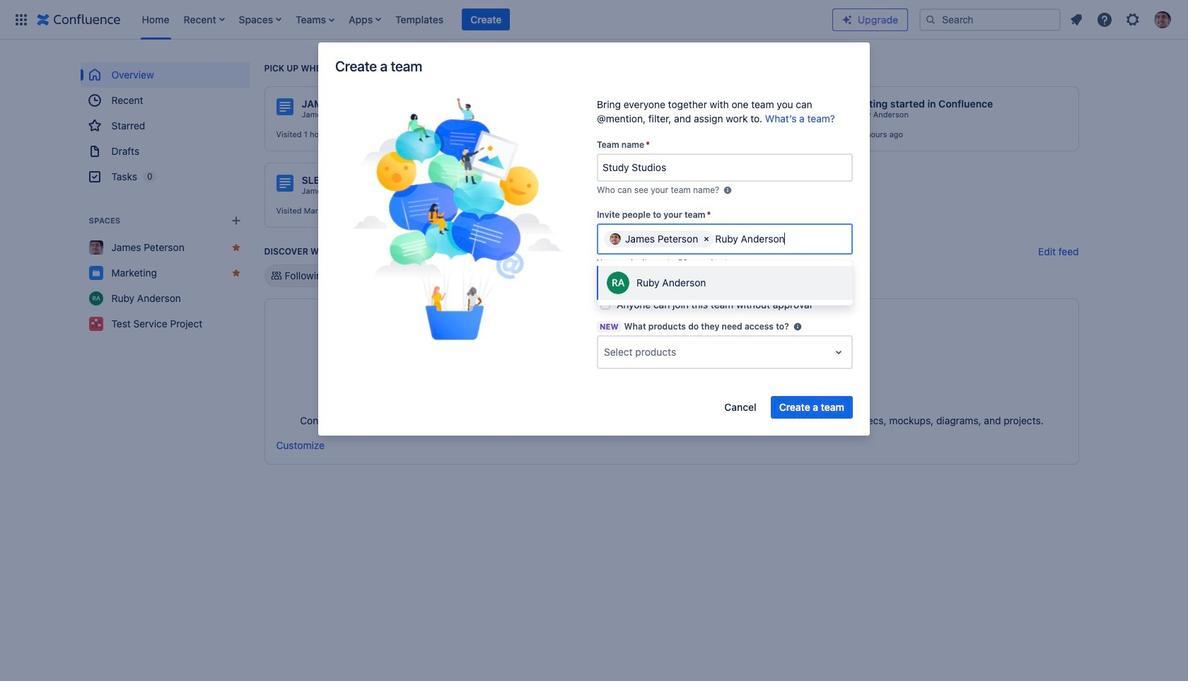 Task type: vqa. For each thing, say whether or not it's contained in the screenshot.
will
no



Task type: describe. For each thing, give the bounding box(es) containing it.
1 horizontal spatial list
[[1064, 7, 1180, 32]]

Choose people text field
[[716, 232, 803, 246]]

1 unstar this space image from the top
[[230, 242, 242, 253]]

1 horizontal spatial list item
[[292, 0, 339, 39]]

your team name is visible to anyone in your organisation. it may be visible on work shared outside your organisation. image
[[723, 185, 734, 196]]

search image
[[926, 14, 937, 25]]

premium image
[[842, 14, 853, 25]]

create a team element
[[336, 98, 580, 344]]

0 horizontal spatial list item
[[179, 0, 229, 39]]



Task type: locate. For each thing, give the bounding box(es) containing it.
Search field
[[920, 8, 1061, 31]]

unstar this space image
[[230, 242, 242, 253], [230, 267, 242, 279]]

1 vertical spatial unstar this space image
[[230, 267, 242, 279]]

settings icon image
[[1125, 11, 1142, 28]]

global element
[[8, 0, 833, 39]]

2 horizontal spatial list item
[[462, 8, 510, 31]]

list
[[135, 0, 833, 39], [1064, 7, 1180, 32]]

banner
[[0, 0, 1189, 40]]

open image
[[831, 344, 848, 361]]

2 unstar this space image from the top
[[230, 267, 242, 279]]

list item
[[179, 0, 229, 39], [292, 0, 339, 39], [462, 8, 510, 31]]

clear image
[[701, 233, 713, 245]]

select from this list of atlassian products used by your organization. the addition of any new licenses may affect billing.{br}if you're not an admin, your product requests will be sent to one for approval.{br}access to these products will not be automatically granted for future members added to this team. image
[[792, 321, 804, 333]]

0 vertical spatial unstar this space image
[[230, 242, 242, 253]]

create a space image
[[227, 212, 244, 229]]

:wave: image
[[827, 99, 844, 116], [827, 99, 844, 116]]

0 horizontal spatial list
[[135, 0, 833, 39]]

confluence image
[[37, 11, 121, 28], [37, 11, 121, 28]]

e.g. HR Team, Redesign Project, Team Mango field
[[599, 155, 852, 180]]

group
[[80, 62, 250, 190]]

list item inside global element
[[462, 8, 510, 31]]

create a team image
[[352, 98, 564, 340]]

None search field
[[920, 8, 1061, 31]]



